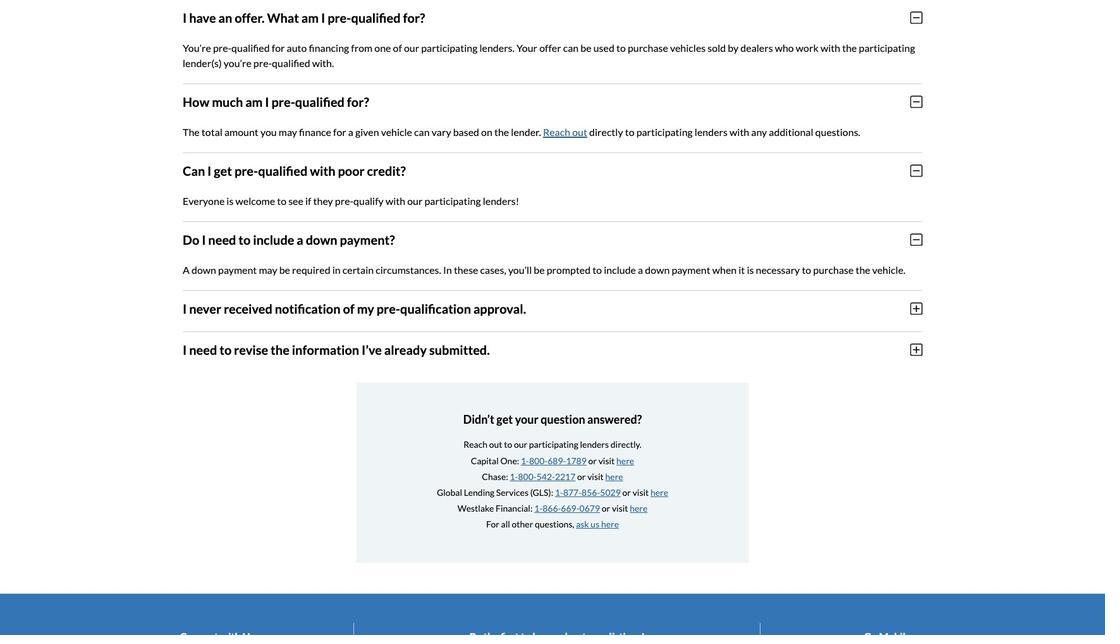 Task type: describe. For each thing, give the bounding box(es) containing it.
my
[[357, 301, 374, 316]]

need inside button
[[189, 342, 217, 357]]

visit up 856-
[[588, 471, 604, 482]]

qualification
[[400, 301, 471, 316]]

finance
[[299, 126, 331, 138]]

answered?
[[588, 412, 642, 426]]

here link for 1-800-689-1789
[[617, 455, 635, 466]]

or right 2217
[[578, 471, 586, 482]]

your
[[515, 412, 539, 426]]

by
[[728, 42, 739, 54]]

revise
[[234, 342, 268, 357]]

1-877-856-5029 link
[[555, 487, 621, 498]]

out inside 'reach out to our participating lenders directly. capital one: 1-800-689-1789 or visit here chase: 1-800-542-2217 or visit here global lending services (gls): 1-877-856-5029 or visit here westlake financial: 1-866-669-0679 or visit here for all other questions, ask us here'
[[489, 439, 503, 450]]

information
[[292, 342, 359, 357]]

1 vertical spatial 800-
[[518, 471, 537, 482]]

include inside do i need to include a down payment? dropdown button
[[253, 232, 294, 247]]

based
[[453, 126, 479, 138]]

how
[[183, 94, 210, 109]]

2 payment from the left
[[672, 264, 711, 276]]

1 vertical spatial for?
[[347, 94, 369, 109]]

didn't
[[463, 412, 495, 426]]

get inside dropdown button
[[214, 163, 232, 178]]

here down directly. at the right of the page
[[617, 455, 635, 466]]

who
[[775, 42, 794, 54]]

to inside button
[[220, 342, 232, 357]]

i need to revise the information i've already submitted. button
[[183, 332, 923, 367]]

amount
[[224, 126, 259, 138]]

dealers
[[741, 42, 773, 54]]

for inside you're pre-qualified for auto financing from one of our participating lenders. your offer can be used to purchase vehicles sold by dealers who work with the participating lender(s) you're pre-qualified with.
[[272, 42, 285, 54]]

0 horizontal spatial is
[[227, 195, 234, 207]]

of inside you're pre-qualified for auto financing from one of our participating lenders. your offer can be used to purchase vehicles sold by dealers who work with the participating lender(s) you're pre-qualified with.
[[393, 42, 402, 54]]

you're pre-qualified for auto financing from one of our participating lenders. your offer can be used to purchase vehicles sold by dealers who work with the participating lender(s) you're pre-qualified with.
[[183, 42, 916, 69]]

2 vertical spatial a
[[638, 264, 643, 276]]

i never received notification of my pre-qualification approval.
[[183, 301, 526, 316]]

i have an offer. what am i pre-qualified for?
[[183, 10, 425, 25]]

1 horizontal spatial a
[[348, 126, 354, 138]]

can inside you're pre-qualified for auto financing from one of our participating lenders. your offer can be used to purchase vehicles sold by dealers who work with the participating lender(s) you're pre-qualified with.
[[563, 42, 579, 54]]

offer.
[[235, 10, 265, 25]]

auto
[[287, 42, 307, 54]]

do i need to include a down payment?
[[183, 232, 395, 247]]

required
[[292, 264, 331, 276]]

visit down directly. at the right of the page
[[599, 455, 615, 466]]

2217
[[555, 471, 576, 482]]

offer
[[540, 42, 561, 54]]

0 vertical spatial 800-
[[529, 455, 548, 466]]

these
[[454, 264, 478, 276]]

how much am i pre-qualified for? button
[[183, 84, 923, 119]]

prompted
[[547, 264, 591, 276]]

necessary
[[756, 264, 800, 276]]

2 horizontal spatial down
[[645, 264, 670, 276]]

lenders inside 'reach out to our participating lenders directly. capital one: 1-800-689-1789 or visit here chase: 1-800-542-2217 or visit here global lending services (gls): 1-877-856-5029 or visit here westlake financial: 1-866-669-0679 or visit here for all other questions, ask us here'
[[580, 439, 609, 450]]

submitted.
[[429, 342, 490, 357]]

pre- up financing
[[328, 10, 351, 25]]

questions,
[[535, 519, 575, 530]]

what
[[267, 10, 299, 25]]

lender(s)
[[183, 57, 222, 69]]

you'll
[[508, 264, 532, 276]]

any
[[752, 126, 767, 138]]

669-
[[561, 503, 580, 514]]

with right qualify
[[386, 195, 406, 207]]

0 vertical spatial am
[[302, 10, 319, 25]]

they
[[313, 195, 333, 207]]

be inside you're pre-qualified for auto financing from one of our participating lenders. your offer can be used to purchase vehicles sold by dealers who work with the participating lender(s) you're pre-qualified with.
[[581, 42, 592, 54]]

westlake
[[458, 503, 494, 514]]

the right on
[[495, 126, 509, 138]]

cases,
[[480, 264, 507, 276]]

our inside 'reach out to our participating lenders directly. capital one: 1-800-689-1789 or visit here chase: 1-800-542-2217 or visit here global lending services (gls): 1-877-856-5029 or visit here westlake financial: 1-866-669-0679 or visit here for all other questions, ask us here'
[[514, 439, 528, 450]]

with.
[[312, 57, 334, 69]]

i inside i need to revise the information i've already submitted. button
[[183, 342, 187, 357]]

i never received notification of my pre-qualification approval. button
[[183, 291, 923, 326]]

here right 0679
[[630, 503, 648, 514]]

pre- up you're
[[213, 42, 232, 54]]

1 horizontal spatial is
[[747, 264, 754, 276]]

all
[[501, 519, 510, 530]]

qualified up you're
[[232, 42, 270, 54]]

one
[[375, 42, 391, 54]]

1-800-689-1789 link
[[521, 455, 587, 466]]

minus square image for i have an offer. what am i pre-qualified for?
[[911, 11, 923, 25]]

of inside button
[[343, 301, 355, 316]]

here right 5029
[[651, 487, 669, 498]]

or right 5029
[[623, 487, 631, 498]]

additional
[[769, 126, 814, 138]]

work
[[796, 42, 819, 54]]

1- down (gls):
[[535, 503, 543, 514]]

to right directly
[[625, 126, 635, 138]]

payment?
[[340, 232, 395, 247]]

used
[[594, 42, 615, 54]]

directly.
[[611, 439, 642, 450]]

or right 0679
[[602, 503, 611, 514]]

certain
[[343, 264, 374, 276]]

minus square image for do i need to include a down payment?
[[911, 233, 923, 247]]

purchase inside you're pre-qualified for auto financing from one of our participating lenders. your offer can be used to purchase vehicles sold by dealers who work with the participating lender(s) you're pre-qualified with.
[[628, 42, 669, 54]]

here right us
[[601, 519, 619, 530]]

total
[[202, 126, 223, 138]]

(gls):
[[530, 487, 554, 498]]

to right necessary
[[802, 264, 812, 276]]

how much am i pre-qualified for?
[[183, 94, 369, 109]]

other
[[512, 519, 533, 530]]

chase:
[[482, 471, 508, 482]]

an
[[219, 10, 232, 25]]

with inside dropdown button
[[310, 163, 336, 178]]

the left vehicle.
[[856, 264, 871, 276]]

do
[[183, 232, 199, 247]]

everyone is welcome to see if they pre-qualify with our participating lenders!
[[183, 195, 519, 207]]

our inside you're pre-qualified for auto financing from one of our participating lenders. your offer can be used to purchase vehicles sold by dealers who work with the participating lender(s) you're pre-qualified with.
[[404, 42, 419, 54]]

you're
[[183, 42, 211, 54]]

pre- up you
[[272, 94, 295, 109]]

1 vertical spatial am
[[246, 94, 263, 109]]

reach inside 'reach out to our participating lenders directly. capital one: 1-800-689-1789 or visit here chase: 1-800-542-2217 or visit here global lending services (gls): 1-877-856-5029 or visit here westlake financial: 1-866-669-0679 or visit here for all other questions, ask us here'
[[464, 439, 488, 450]]

global
[[437, 487, 462, 498]]

ask
[[576, 519, 589, 530]]

the
[[183, 126, 200, 138]]

lenders inside getting pre-qualified tab panel
[[695, 126, 728, 138]]

with left any
[[730, 126, 750, 138]]

1 vertical spatial include
[[604, 264, 636, 276]]

plus square image
[[911, 302, 923, 315]]

1-866-669-0679 link
[[535, 503, 600, 514]]

lending
[[464, 487, 495, 498]]

can i get pre-qualified with poor credit? button
[[183, 153, 923, 188]]

participating inside 'reach out to our participating lenders directly. capital one: 1-800-689-1789 or visit here chase: 1-800-542-2217 or visit here global lending services (gls): 1-877-856-5029 or visit here westlake financial: 1-866-669-0679 or visit here for all other questions, ask us here'
[[529, 439, 579, 450]]

visit right 5029
[[633, 487, 649, 498]]

qualify
[[354, 195, 384, 207]]



Task type: vqa. For each thing, say whether or not it's contained in the screenshot.


Task type: locate. For each thing, give the bounding box(es) containing it.
received
[[224, 301, 273, 316]]

can
[[183, 163, 205, 178]]

1 vertical spatial need
[[189, 342, 217, 357]]

0679
[[580, 503, 600, 514]]

1 horizontal spatial payment
[[672, 264, 711, 276]]

1 horizontal spatial of
[[393, 42, 402, 54]]

you're
[[224, 57, 252, 69]]

sold
[[708, 42, 726, 54]]

qualified up finance
[[295, 94, 345, 109]]

0 vertical spatial for
[[272, 42, 285, 54]]

1 horizontal spatial include
[[604, 264, 636, 276]]

0 vertical spatial include
[[253, 232, 294, 247]]

include right prompted
[[604, 264, 636, 276]]

minus square image inside the can i get pre-qualified with poor credit? dropdown button
[[911, 164, 923, 178]]

2 horizontal spatial be
[[581, 42, 592, 54]]

for
[[486, 519, 500, 530]]

i inside the can i get pre-qualified with poor credit? dropdown button
[[208, 163, 212, 178]]

lender.
[[511, 126, 541, 138]]

i've
[[362, 342, 382, 357]]

0 horizontal spatial of
[[343, 301, 355, 316]]

pre- right my
[[377, 301, 400, 316]]

directly
[[590, 126, 623, 138]]

is right it
[[747, 264, 754, 276]]

may
[[279, 126, 297, 138], [259, 264, 277, 276]]

down inside dropdown button
[[306, 232, 338, 247]]

get right can
[[214, 163, 232, 178]]

0 vertical spatial of
[[393, 42, 402, 54]]

1 horizontal spatial purchase
[[814, 264, 854, 276]]

here link for 1-866-669-0679
[[630, 503, 648, 514]]

qualified up one
[[351, 10, 401, 25]]

877-
[[564, 487, 582, 498]]

800- up the 1-800-542-2217 'link'
[[529, 455, 548, 466]]

am right what
[[302, 10, 319, 25]]

include
[[253, 232, 294, 247], [604, 264, 636, 276]]

1 horizontal spatial can
[[563, 42, 579, 54]]

1 vertical spatial get
[[497, 412, 513, 426]]

our up the one:
[[514, 439, 528, 450]]

i inside i never received notification of my pre-qualification approval. button
[[183, 301, 187, 316]]

1 vertical spatial may
[[259, 264, 277, 276]]

or right the 1789 at the bottom right of the page
[[589, 455, 597, 466]]

can right offer
[[563, 42, 579, 54]]

1 vertical spatial out
[[489, 439, 503, 450]]

0 vertical spatial a
[[348, 126, 354, 138]]

800- up (gls):
[[518, 471, 537, 482]]

our right one
[[404, 42, 419, 54]]

here link right 0679
[[630, 503, 648, 514]]

856-
[[582, 487, 600, 498]]

am
[[302, 10, 319, 25], [246, 94, 263, 109]]

for left the auto
[[272, 42, 285, 54]]

2 minus square image from the top
[[911, 164, 923, 178]]

1 vertical spatial purchase
[[814, 264, 854, 276]]

2 horizontal spatial a
[[638, 264, 643, 276]]

get
[[214, 163, 232, 178], [497, 412, 513, 426]]

to right used
[[617, 42, 626, 54]]

be left required
[[279, 264, 290, 276]]

lenders up the 1789 at the bottom right of the page
[[580, 439, 609, 450]]

when
[[713, 264, 737, 276]]

with right work
[[821, 42, 841, 54]]

payment up received
[[218, 264, 257, 276]]

out left directly
[[573, 126, 588, 138]]

pre- right they
[[335, 195, 354, 207]]

1 horizontal spatial down
[[306, 232, 338, 247]]

need right 'do'
[[208, 232, 236, 247]]

0 vertical spatial out
[[573, 126, 588, 138]]

if
[[305, 195, 311, 207]]

the right revise
[[271, 342, 290, 357]]

you
[[261, 126, 277, 138]]

qualified down the auto
[[272, 57, 310, 69]]

financial:
[[496, 503, 533, 514]]

866-
[[543, 503, 561, 514]]

for right finance
[[333, 126, 346, 138]]

from
[[351, 42, 373, 54]]

1 horizontal spatial get
[[497, 412, 513, 426]]

0 vertical spatial need
[[208, 232, 236, 247]]

reach down how much am i pre-qualified for? dropdown button
[[543, 126, 571, 138]]

lenders left any
[[695, 126, 728, 138]]

lenders
[[695, 126, 728, 138], [580, 439, 609, 450]]

for
[[272, 42, 285, 54], [333, 126, 346, 138]]

on
[[481, 126, 493, 138]]

to inside you're pre-qualified for auto financing from one of our participating lenders. your offer can be used to purchase vehicles sold by dealers who work with the participating lender(s) you're pre-qualified with.
[[617, 42, 626, 54]]

1 horizontal spatial am
[[302, 10, 319, 25]]

0 horizontal spatial reach
[[464, 439, 488, 450]]

out inside getting pre-qualified tab panel
[[573, 126, 588, 138]]

qualified up the see
[[258, 163, 308, 178]]

qualified inside i have an offer. what am i pre-qualified for? dropdown button
[[351, 10, 401, 25]]

1 horizontal spatial for?
[[403, 10, 425, 25]]

need
[[208, 232, 236, 247], [189, 342, 217, 357]]

0 horizontal spatial lenders
[[580, 439, 609, 450]]

never
[[189, 301, 221, 316]]

question
[[541, 412, 585, 426]]

financing
[[309, 42, 349, 54]]

0 horizontal spatial may
[[259, 264, 277, 276]]

in
[[333, 264, 341, 276]]

already
[[384, 342, 427, 357]]

plus square image
[[911, 343, 923, 357]]

out up capital
[[489, 439, 503, 450]]

purchase
[[628, 42, 669, 54], [814, 264, 854, 276]]

qualified inside the can i get pre-qualified with poor credit? dropdown button
[[258, 163, 308, 178]]

1 payment from the left
[[218, 264, 257, 276]]

see
[[289, 195, 304, 207]]

0 horizontal spatial payment
[[218, 264, 257, 276]]

here link right 5029
[[651, 487, 669, 498]]

i need to revise the information i've already submitted.
[[183, 342, 490, 357]]

0 vertical spatial reach
[[543, 126, 571, 138]]

circumstances.
[[376, 264, 441, 276]]

to inside dropdown button
[[239, 232, 251, 247]]

2 vertical spatial our
[[514, 439, 528, 450]]

to left the see
[[277, 195, 287, 207]]

1 vertical spatial minus square image
[[911, 233, 923, 247]]

here link up 5029
[[606, 471, 623, 482]]

0 vertical spatial for?
[[403, 10, 425, 25]]

need down never at the left top of page
[[189, 342, 217, 357]]

here up 5029
[[606, 471, 623, 482]]

0 vertical spatial may
[[279, 126, 297, 138]]

in
[[443, 264, 452, 276]]

minus square image inside i have an offer. what am i pre-qualified for? dropdown button
[[911, 11, 923, 25]]

purchase left vehicles
[[628, 42, 669, 54]]

1 vertical spatial our
[[407, 195, 423, 207]]

ask us here link
[[576, 519, 619, 530]]

minus square image for how much am i pre-qualified for?
[[911, 95, 923, 109]]

lenders.
[[480, 42, 515, 54]]

1 vertical spatial is
[[747, 264, 754, 276]]

542-
[[537, 471, 555, 482]]

do i need to include a down payment? button
[[183, 222, 923, 257]]

1 horizontal spatial out
[[573, 126, 588, 138]]

your
[[517, 42, 538, 54]]

minus square image for can i get pre-qualified with poor credit?
[[911, 164, 923, 178]]

a
[[183, 264, 190, 276]]

a
[[348, 126, 354, 138], [297, 232, 304, 247], [638, 264, 643, 276]]

pre- right you're
[[254, 57, 272, 69]]

0 vertical spatial can
[[563, 42, 579, 54]]

get left your
[[497, 412, 513, 426]]

can left vary
[[414, 126, 430, 138]]

credit?
[[367, 163, 406, 178]]

with left poor
[[310, 163, 336, 178]]

our
[[404, 42, 419, 54], [407, 195, 423, 207], [514, 439, 528, 450]]

pre- up welcome at the left of the page
[[235, 163, 258, 178]]

may right you
[[279, 126, 297, 138]]

qualified
[[351, 10, 401, 25], [232, 42, 270, 54], [272, 57, 310, 69], [295, 94, 345, 109], [258, 163, 308, 178]]

0 vertical spatial lenders
[[695, 126, 728, 138]]

us
[[591, 519, 600, 530]]

reach up capital
[[464, 439, 488, 450]]

the inside you're pre-qualified for auto financing from one of our participating lenders. your offer can be used to purchase vehicles sold by dealers who work with the participating lender(s) you're pre-qualified with.
[[843, 42, 857, 54]]

0 horizontal spatial out
[[489, 439, 503, 450]]

to inside 'reach out to our participating lenders directly. capital one: 1-800-689-1789 or visit here chase: 1-800-542-2217 or visit here global lending services (gls): 1-877-856-5029 or visit here westlake financial: 1-866-669-0679 or visit here for all other questions, ask us here'
[[504, 439, 512, 450]]

can i get pre-qualified with poor credit?
[[183, 163, 406, 178]]

reach out link
[[543, 126, 588, 138]]

reach out to our participating lenders directly. capital one: 1-800-689-1789 or visit here chase: 1-800-542-2217 or visit here global lending services (gls): 1-877-856-5029 or visit here westlake financial: 1-866-669-0679 or visit here for all other questions, ask us here
[[437, 439, 669, 530]]

payment left when
[[672, 264, 711, 276]]

be
[[581, 42, 592, 54], [279, 264, 290, 276], [534, 264, 545, 276]]

0 vertical spatial purchase
[[628, 42, 669, 54]]

be left used
[[581, 42, 592, 54]]

0 horizontal spatial down
[[192, 264, 216, 276]]

0 vertical spatial minus square image
[[911, 11, 923, 25]]

reach inside getting pre-qualified tab panel
[[543, 126, 571, 138]]

0 vertical spatial is
[[227, 195, 234, 207]]

1- down 2217
[[555, 487, 564, 498]]

visit down 5029
[[612, 503, 628, 514]]

to left revise
[[220, 342, 232, 357]]

getting pre-qualified tab panel
[[183, 0, 923, 372]]

2 minus square image from the top
[[911, 233, 923, 247]]

1 horizontal spatial for
[[333, 126, 346, 138]]

the total amount you may finance for a given vehicle can vary based on the lender. reach out directly to participating lenders with any additional questions.
[[183, 126, 861, 138]]

0 horizontal spatial am
[[246, 94, 263, 109]]

1 vertical spatial reach
[[464, 439, 488, 450]]

the inside button
[[271, 342, 290, 357]]

1 vertical spatial lenders
[[580, 439, 609, 450]]

minus square image
[[911, 95, 923, 109], [911, 164, 923, 178]]

approval.
[[474, 301, 526, 316]]

everyone
[[183, 195, 225, 207]]

welcome
[[236, 195, 275, 207]]

minus square image inside how much am i pre-qualified for? dropdown button
[[911, 95, 923, 109]]

the right work
[[843, 42, 857, 54]]

0 horizontal spatial get
[[214, 163, 232, 178]]

may down do i need to include a down payment?
[[259, 264, 277, 276]]

1 vertical spatial minus square image
[[911, 164, 923, 178]]

need inside dropdown button
[[208, 232, 236, 247]]

here link for 1-877-856-5029
[[651, 487, 669, 498]]

with inside you're pre-qualified for auto financing from one of our participating lenders. your offer can be used to purchase vehicles sold by dealers who work with the participating lender(s) you're pre-qualified with.
[[821, 42, 841, 54]]

1 vertical spatial for
[[333, 126, 346, 138]]

vehicle.
[[873, 264, 906, 276]]

one:
[[501, 455, 519, 466]]

i inside how much am i pre-qualified for? dropdown button
[[265, 94, 269, 109]]

1 minus square image from the top
[[911, 11, 923, 25]]

to up the one:
[[504, 439, 512, 450]]

a inside do i need to include a down payment? dropdown button
[[297, 232, 304, 247]]

0 vertical spatial minus square image
[[911, 95, 923, 109]]

i inside do i need to include a down payment? dropdown button
[[202, 232, 206, 247]]

is left welcome at the left of the page
[[227, 195, 234, 207]]

5029
[[600, 487, 621, 498]]

1 vertical spatial can
[[414, 126, 430, 138]]

1 horizontal spatial reach
[[543, 126, 571, 138]]

1- right the one:
[[521, 455, 529, 466]]

here
[[617, 455, 635, 466], [606, 471, 623, 482], [651, 487, 669, 498], [630, 503, 648, 514], [601, 519, 619, 530]]

poor
[[338, 163, 365, 178]]

reach
[[543, 126, 571, 138], [464, 439, 488, 450]]

0 horizontal spatial can
[[414, 126, 430, 138]]

1 horizontal spatial may
[[279, 126, 297, 138]]

qualified inside how much am i pre-qualified for? dropdown button
[[295, 94, 345, 109]]

am right much
[[246, 94, 263, 109]]

1 horizontal spatial be
[[534, 264, 545, 276]]

i have an offer. what am i pre-qualified for? button
[[183, 0, 923, 35]]

vehicles
[[670, 42, 706, 54]]

minus square image inside do i need to include a down payment? dropdown button
[[911, 233, 923, 247]]

of right one
[[393, 42, 402, 54]]

have
[[189, 10, 216, 25]]

to right prompted
[[593, 264, 602, 276]]

here link for 1-800-542-2217
[[606, 471, 623, 482]]

to down welcome at the left of the page
[[239, 232, 251, 247]]

0 horizontal spatial for?
[[347, 94, 369, 109]]

be right you'll
[[534, 264, 545, 276]]

purchase left vehicle.
[[814, 264, 854, 276]]

0 vertical spatial our
[[404, 42, 419, 54]]

of left my
[[343, 301, 355, 316]]

1- up services
[[510, 471, 518, 482]]

1 minus square image from the top
[[911, 95, 923, 109]]

include down welcome at the left of the page
[[253, 232, 294, 247]]

given
[[356, 126, 379, 138]]

pre- inside button
[[377, 301, 400, 316]]

0 horizontal spatial be
[[279, 264, 290, 276]]

0 horizontal spatial purchase
[[628, 42, 669, 54]]

1 horizontal spatial lenders
[[695, 126, 728, 138]]

0 horizontal spatial include
[[253, 232, 294, 247]]

1 vertical spatial of
[[343, 301, 355, 316]]

a down payment may be required in certain circumstances. in these cases, you'll be prompted to include a down payment when it is necessary to purchase the vehicle.
[[183, 264, 906, 276]]

minus square image
[[911, 11, 923, 25], [911, 233, 923, 247]]

0 vertical spatial get
[[214, 163, 232, 178]]

for?
[[403, 10, 425, 25], [347, 94, 369, 109]]

here link down directly. at the right of the page
[[617, 455, 635, 466]]

much
[[212, 94, 243, 109]]

our right qualify
[[407, 195, 423, 207]]

0 horizontal spatial for
[[272, 42, 285, 54]]

1 vertical spatial a
[[297, 232, 304, 247]]

0 horizontal spatial a
[[297, 232, 304, 247]]

689-
[[548, 455, 566, 466]]

lenders!
[[483, 195, 519, 207]]



